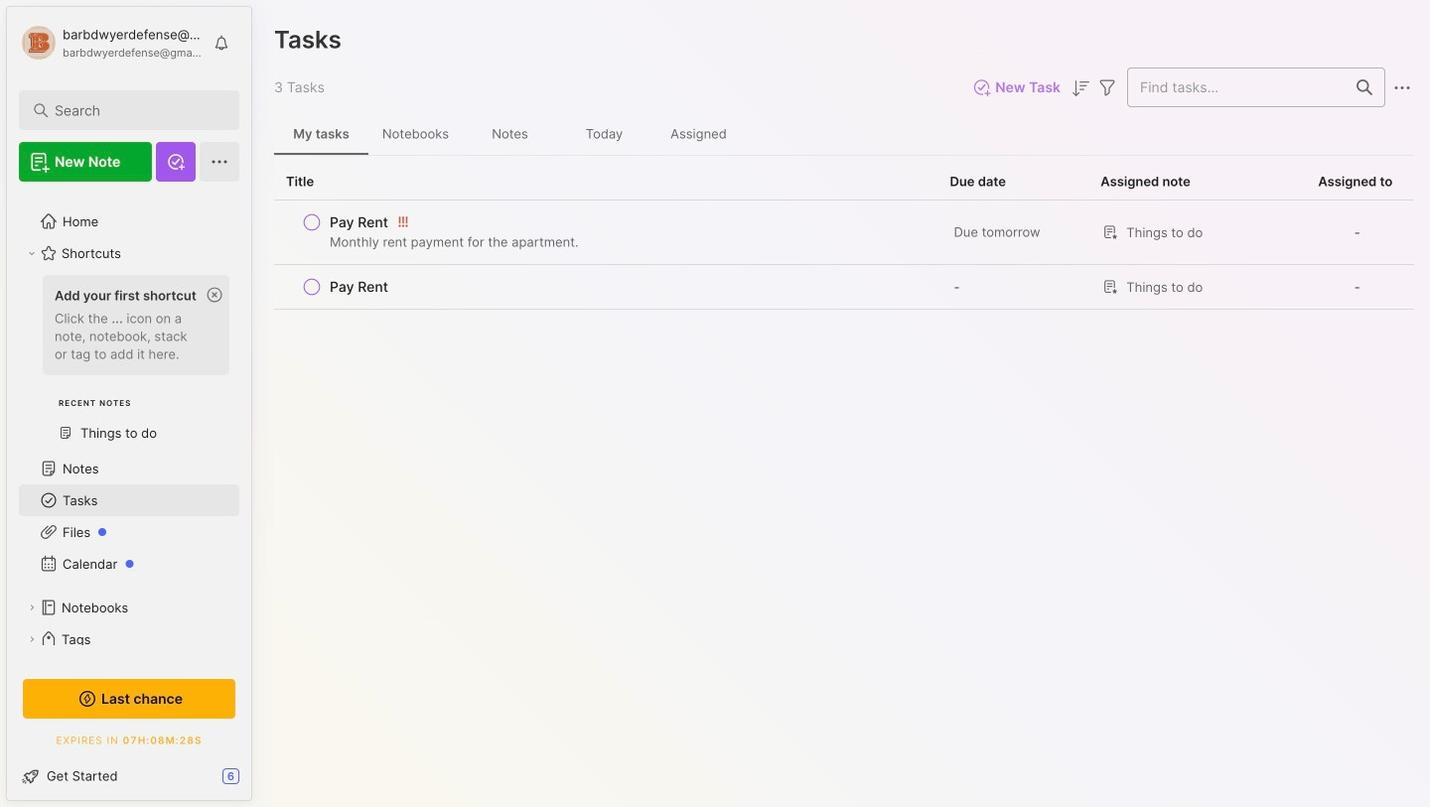 Task type: describe. For each thing, give the bounding box(es) containing it.
Find tasks… text field
[[1129, 71, 1345, 104]]

more actions and view options image
[[1391, 76, 1415, 100]]

main element
[[0, 0, 258, 808]]

Account field
[[19, 23, 203, 63]]

Filter tasks field
[[1096, 75, 1120, 100]]

click to collapse image
[[251, 771, 266, 795]]

expand notebooks image
[[26, 602, 38, 614]]

expand tags image
[[26, 634, 38, 646]]

tree inside main element
[[7, 194, 251, 731]]



Task type: vqa. For each thing, say whether or not it's contained in the screenshot.
Start writing… 'text box' at the right
no



Task type: locate. For each thing, give the bounding box(es) containing it.
group inside tree
[[19, 269, 239, 461]]

2 cell from the left
[[1297, 330, 1415, 374]]

row
[[274, 201, 1415, 265], [286, 209, 927, 256], [274, 265, 1415, 330], [286, 273, 927, 321], [274, 330, 1415, 375], [286, 338, 927, 366]]

Help and Learning task checklist field
[[7, 761, 251, 793]]

0 horizontal spatial cell
[[939, 330, 1089, 374]]

cell
[[939, 330, 1089, 374], [1297, 330, 1415, 374]]

1 horizontal spatial cell
[[1297, 330, 1415, 374]]

Sort tasks by… field
[[1069, 76, 1093, 100]]

tree
[[7, 194, 251, 731]]

Search text field
[[55, 101, 213, 120]]

None search field
[[55, 98, 213, 122]]

pay rent 2 cell
[[330, 342, 388, 362]]

group
[[19, 269, 239, 461]]

pay rent 0 cell
[[330, 213, 388, 233]]

More actions and view options field
[[1386, 75, 1415, 100]]

1 cell from the left
[[939, 330, 1089, 374]]

none search field inside main element
[[55, 98, 213, 122]]

pay rent 1 cell
[[330, 277, 388, 297]]

filter tasks image
[[1096, 76, 1120, 100]]

row group
[[274, 201, 1415, 375]]



